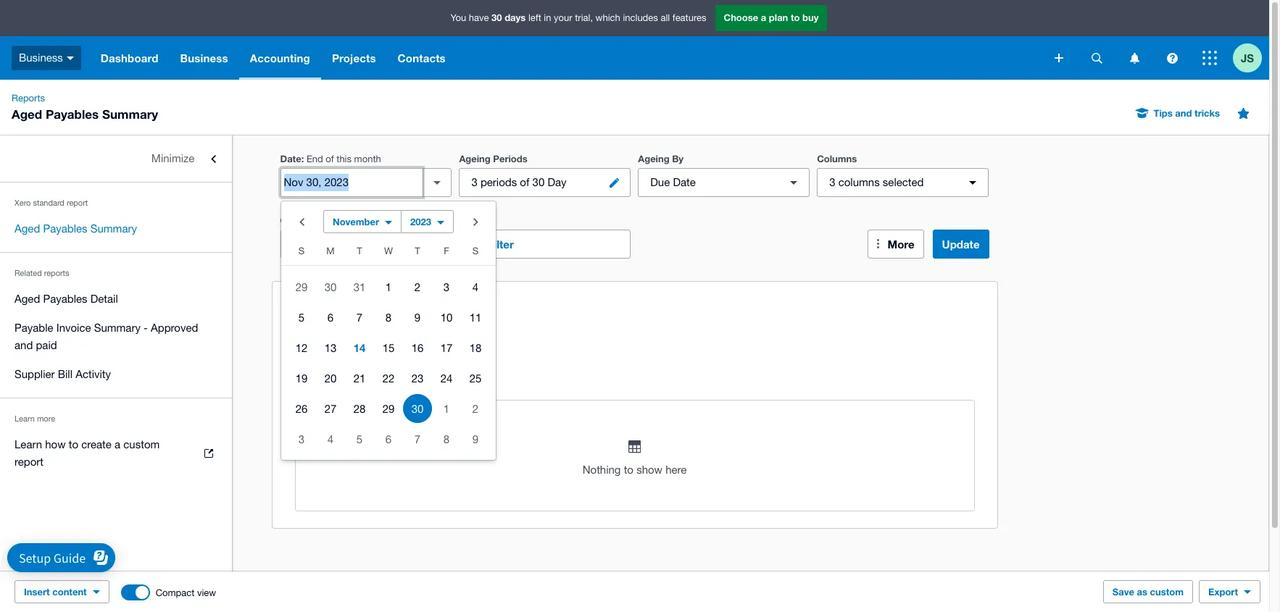 Task type: describe. For each thing, give the bounding box(es) containing it.
plan
[[769, 12, 788, 23]]

due date button
[[638, 168, 810, 197]]

of for 3 periods of 30 day
[[520, 176, 530, 189]]

supplier bill activity link
[[0, 360, 232, 389]]

this
[[337, 154, 352, 165]]

by inside business as of november 30, 2023 ageing by due date
[[332, 374, 344, 386]]

due
[[651, 176, 670, 189]]

accounting
[[250, 51, 310, 65]]

business inside business popup button
[[19, 51, 63, 64]]

learn how to create a custom report link
[[0, 431, 232, 477]]

group by document type
[[293, 238, 417, 250]]

reports link
[[6, 91, 51, 106]]

business button
[[0, 36, 90, 80]]

report inside the learn how to create a custom report
[[15, 456, 44, 468]]

sat nov 25 2023 cell
[[461, 364, 496, 393]]

tips and tricks
[[1154, 107, 1220, 119]]

aged payables summary
[[15, 223, 137, 235]]

custom inside button
[[1150, 587, 1184, 598]]

create
[[81, 439, 112, 451]]

5 row from the top
[[281, 363, 496, 394]]

in
[[544, 13, 551, 23]]

banner containing js
[[0, 0, 1270, 80]]

ageing for ageing by
[[638, 153, 670, 165]]

thu nov 16 2023 cell
[[403, 334, 432, 363]]

fri nov 17 2023 cell
[[432, 334, 461, 363]]

a inside the learn how to create a custom report
[[115, 439, 120, 451]]

how
[[45, 439, 66, 451]]

tips and tricks button
[[1128, 102, 1229, 125]]

mon nov 13 2023 cell
[[316, 334, 345, 363]]

show
[[637, 464, 663, 476]]

minimize
[[151, 152, 195, 165]]

month
[[354, 154, 381, 165]]

aged for aged payables summary
[[15, 223, 40, 235]]

30 inside 3 periods of 30 day button
[[533, 176, 545, 189]]

tue nov 21 2023 cell
[[345, 364, 374, 393]]

dashboard link
[[90, 36, 169, 80]]

aged for aged payables detail
[[15, 293, 40, 305]]

selected
[[883, 176, 924, 189]]

learn for learn how to create a custom report
[[15, 439, 42, 451]]

columns
[[839, 176, 880, 189]]

Select end date field
[[281, 169, 423, 197]]

1 horizontal spatial to
[[624, 464, 634, 476]]

update button
[[933, 230, 989, 259]]

f
[[444, 246, 449, 257]]

3 row from the top
[[281, 302, 496, 333]]

insert content button
[[15, 581, 109, 604]]

previous month image
[[287, 207, 316, 236]]

view
[[197, 588, 216, 599]]

sun nov 05 2023 cell
[[281, 303, 316, 332]]

3 periods of 30 day button
[[459, 168, 631, 197]]

standard
[[33, 199, 64, 207]]

m
[[327, 246, 335, 257]]

as
[[295, 357, 308, 369]]

2 horizontal spatial svg image
[[1167, 53, 1178, 63]]

Report title field
[[291, 300, 968, 334]]

0 vertical spatial a
[[761, 12, 767, 23]]

2 row from the top
[[281, 272, 496, 302]]

2023 inside business as of november 30, 2023 ageing by due date
[[395, 357, 419, 369]]

1 t from the left
[[357, 246, 362, 257]]

xero standard report
[[15, 199, 88, 207]]

choose a plan to buy
[[724, 12, 819, 23]]

7 row from the top
[[281, 424, 496, 455]]

which
[[596, 13, 621, 23]]

ageing inside business as of november 30, 2023 ageing by due date
[[295, 374, 329, 386]]

nothing to show here
[[583, 464, 687, 476]]

payable invoice summary - approved and paid
[[15, 322, 198, 352]]

to inside the learn how to create a custom report
[[69, 439, 78, 451]]

insert
[[24, 587, 50, 598]]

0 vertical spatial to
[[791, 12, 800, 23]]

sat nov 04 2023 cell
[[461, 273, 496, 302]]

detail
[[90, 293, 118, 305]]

projects
[[332, 51, 376, 65]]

supplier
[[15, 368, 55, 381]]

3 for 3 periods of 30 day
[[472, 176, 478, 189]]

more
[[37, 415, 55, 423]]

0 horizontal spatial date
[[280, 153, 301, 165]]

w
[[384, 246, 393, 257]]

columns
[[817, 153, 857, 165]]

1 horizontal spatial svg image
[[1130, 53, 1139, 63]]

trial,
[[575, 13, 593, 23]]

type
[[394, 238, 417, 250]]

november inside group
[[333, 216, 379, 228]]

1 horizontal spatial svg image
[[1092, 53, 1103, 63]]

4 row from the top
[[281, 333, 496, 363]]

and inside payable invoice summary - approved and paid
[[15, 339, 33, 352]]

fri nov 10 2023 cell
[[432, 303, 461, 332]]

aged payables detail link
[[0, 285, 232, 314]]

by inside popup button
[[326, 238, 338, 250]]

due
[[347, 374, 366, 386]]

of inside date : end of this month
[[326, 154, 334, 165]]

-
[[144, 322, 148, 334]]

contacts
[[398, 51, 446, 65]]

filter
[[488, 237, 514, 251]]

js button
[[1233, 36, 1270, 80]]

dashboard
[[101, 51, 158, 65]]

tue nov 14 2023 cell
[[345, 334, 374, 363]]

payable
[[15, 322, 53, 334]]

group by document type button
[[280, 230, 452, 259]]

insert content
[[24, 587, 87, 598]]

6 row from the top
[[281, 394, 496, 424]]

day
[[548, 176, 567, 189]]

list of convenience dates image
[[423, 168, 452, 197]]

export
[[1209, 587, 1238, 598]]

custom inside the learn how to create a custom report
[[123, 439, 160, 451]]

have
[[469, 13, 489, 23]]

sun nov 26 2023 cell
[[281, 394, 316, 423]]



Task type: locate. For each thing, give the bounding box(es) containing it.
thu nov 09 2023 cell
[[403, 303, 432, 332]]

0 vertical spatial by
[[326, 238, 338, 250]]

1 horizontal spatial a
[[761, 12, 767, 23]]

related
[[15, 269, 42, 278]]

a right create
[[115, 439, 120, 451]]

and down payable
[[15, 339, 33, 352]]

0 horizontal spatial 3
[[472, 176, 478, 189]]

you
[[451, 13, 466, 23]]

2 s from the left
[[473, 246, 479, 257]]

aged
[[12, 107, 42, 122], [15, 223, 40, 235], [15, 293, 40, 305]]

group
[[281, 202, 496, 460]]

wed nov 15 2023 cell
[[374, 334, 403, 363]]

approved
[[151, 322, 198, 334]]

1 horizontal spatial business
[[180, 51, 228, 65]]

save
[[1113, 587, 1135, 598]]

aged inside reports aged payables summary
[[12, 107, 42, 122]]

t left f
[[415, 246, 420, 257]]

3 inside button
[[472, 176, 478, 189]]

date inside due date popup button
[[673, 176, 696, 189]]

svg image up reports aged payables summary
[[67, 56, 74, 60]]

payables down reports
[[43, 293, 87, 305]]

t left w
[[357, 246, 362, 257]]

0 vertical spatial payables
[[46, 107, 99, 122]]

payables down reports link
[[46, 107, 99, 122]]

0 horizontal spatial t
[[357, 246, 362, 257]]

thu nov 02 2023 cell
[[403, 273, 432, 302]]

1 vertical spatial report
[[15, 456, 44, 468]]

1 s from the left
[[299, 246, 305, 257]]

by
[[326, 238, 338, 250], [332, 374, 344, 386]]

date left end at the left top
[[280, 153, 301, 165]]

1 3 from the left
[[472, 176, 478, 189]]

0 vertical spatial report
[[67, 199, 88, 207]]

0 horizontal spatial svg image
[[67, 56, 74, 60]]

a left plan
[[761, 12, 767, 23]]

november
[[333, 216, 379, 228], [323, 357, 374, 369]]

s left m
[[299, 246, 305, 257]]

of right periods
[[520, 176, 530, 189]]

0 vertical spatial 30
[[492, 12, 502, 23]]

date right due
[[673, 176, 696, 189]]

s
[[299, 246, 305, 257], [473, 246, 479, 257]]

2 vertical spatial aged
[[15, 293, 40, 305]]

of right as
[[311, 357, 320, 369]]

sun nov 12 2023 cell
[[281, 334, 316, 363]]

sat nov 18 2023 cell
[[461, 334, 496, 363]]

to left buy
[[791, 12, 800, 23]]

1 vertical spatial summary
[[90, 223, 137, 235]]

2 vertical spatial of
[[311, 357, 320, 369]]

grid containing s
[[281, 242, 496, 455]]

row
[[281, 242, 496, 266], [281, 272, 496, 302], [281, 302, 496, 333], [281, 333, 496, 363], [281, 363, 496, 394], [281, 394, 496, 424], [281, 424, 496, 455]]

navigation containing dashboard
[[90, 36, 1045, 80]]

1 vertical spatial of
[[520, 176, 530, 189]]

2 horizontal spatial to
[[791, 12, 800, 23]]

more
[[888, 238, 915, 251]]

save as custom button
[[1103, 581, 1194, 604]]

row group
[[281, 272, 496, 455]]

2 3 from the left
[[830, 176, 836, 189]]

document
[[341, 238, 391, 250]]

1 vertical spatial date
[[673, 176, 696, 189]]

summary for payables
[[90, 223, 137, 235]]

of inside business as of november 30, 2023 ageing by due date
[[311, 357, 320, 369]]

2023 inside group
[[410, 216, 431, 228]]

30 right have on the top of page
[[492, 12, 502, 23]]

30 left day
[[533, 176, 545, 189]]

remove from favorites image
[[1229, 99, 1258, 128]]

learn down learn more
[[15, 439, 42, 451]]

1 horizontal spatial of
[[326, 154, 334, 165]]

payables down the xero standard report
[[43, 223, 87, 235]]

next month image
[[461, 207, 490, 236]]

1 horizontal spatial report
[[67, 199, 88, 207]]

svg image
[[1092, 53, 1103, 63], [1167, 53, 1178, 63], [1055, 54, 1064, 62]]

1 horizontal spatial 30
[[533, 176, 545, 189]]

minimize button
[[0, 144, 232, 173]]

1 horizontal spatial custom
[[1150, 587, 1184, 598]]

and right tips
[[1176, 107, 1192, 119]]

update
[[942, 238, 980, 251]]

compact view
[[156, 588, 216, 599]]

1 vertical spatial november
[[323, 357, 374, 369]]

1 horizontal spatial t
[[415, 246, 420, 257]]

as
[[1137, 587, 1148, 598]]

export button
[[1199, 581, 1261, 604]]

group containing november
[[281, 202, 496, 460]]

bill
[[58, 368, 73, 381]]

learn inside the learn how to create a custom report
[[15, 439, 42, 451]]

business inside business dropdown button
[[180, 51, 228, 65]]

sun nov 19 2023 cell
[[281, 364, 316, 393]]

2023
[[410, 216, 431, 228], [395, 357, 419, 369]]

report down learn more
[[15, 456, 44, 468]]

november inside business as of november 30, 2023 ageing by due date
[[323, 357, 374, 369]]

paid
[[36, 339, 57, 352]]

0 horizontal spatial of
[[311, 357, 320, 369]]

reports
[[12, 93, 45, 104]]

save as custom
[[1113, 587, 1184, 598]]

2023 right 30,
[[395, 357, 419, 369]]

0 horizontal spatial a
[[115, 439, 120, 451]]

periods
[[481, 176, 517, 189]]

to right how
[[69, 439, 78, 451]]

1 horizontal spatial s
[[473, 246, 479, 257]]

svg image left js
[[1203, 51, 1217, 65]]

1 vertical spatial a
[[115, 439, 120, 451]]

group
[[293, 238, 323, 250]]

learn how to create a custom report
[[15, 439, 160, 468]]

by left due
[[332, 374, 344, 386]]

to left show
[[624, 464, 634, 476]]

0 vertical spatial date
[[280, 153, 301, 165]]

thu nov 30 2023 cell
[[403, 394, 432, 423]]

0 horizontal spatial s
[[299, 246, 305, 257]]

features
[[673, 13, 707, 23]]

by
[[672, 153, 684, 165]]

here
[[666, 464, 687, 476]]

summary inside reports aged payables summary
[[102, 107, 158, 122]]

0 vertical spatial custom
[[123, 439, 160, 451]]

your
[[554, 13, 573, 23]]

buy
[[803, 12, 819, 23]]

0 horizontal spatial ageing
[[295, 374, 329, 386]]

1 horizontal spatial date
[[673, 176, 696, 189]]

0 horizontal spatial and
[[15, 339, 33, 352]]

2 horizontal spatial ageing
[[638, 153, 670, 165]]

learn more
[[15, 415, 55, 423]]

tricks
[[1195, 107, 1220, 119]]

mon nov 27 2023 cell
[[316, 394, 345, 423]]

3
[[472, 176, 478, 189], [830, 176, 836, 189]]

fri nov 24 2023 cell
[[432, 364, 461, 393]]

svg image inside business popup button
[[67, 56, 74, 60]]

business as of november 30, 2023 ageing by due date
[[295, 339, 419, 386]]

3 left periods
[[472, 176, 478, 189]]

date
[[369, 374, 390, 386]]

1 vertical spatial payables
[[43, 223, 87, 235]]

summary left -
[[94, 322, 141, 334]]

summary for invoice
[[94, 322, 141, 334]]

t
[[357, 246, 362, 257], [415, 246, 420, 257]]

tue nov 28 2023 cell
[[345, 394, 374, 423]]

wed nov 22 2023 cell
[[374, 364, 403, 393]]

banner
[[0, 0, 1270, 80]]

2 horizontal spatial svg image
[[1203, 51, 1217, 65]]

3 for 3 columns selected
[[830, 176, 836, 189]]

0 vertical spatial november
[[333, 216, 379, 228]]

nothing
[[583, 464, 621, 476]]

reports aged payables summary
[[12, 93, 158, 122]]

more button
[[868, 230, 924, 259]]

ageing left by
[[638, 153, 670, 165]]

1 vertical spatial aged
[[15, 223, 40, 235]]

wed nov 08 2023 cell
[[374, 303, 403, 332]]

ageing up periods
[[459, 153, 491, 165]]

wed nov 01 2023 cell
[[374, 273, 403, 302]]

fri nov 03 2023 cell
[[432, 273, 461, 302]]

2 vertical spatial to
[[624, 464, 634, 476]]

payables for summary
[[43, 223, 87, 235]]

filter button
[[459, 230, 631, 259]]

choose
[[724, 12, 759, 23]]

summary inside payable invoice summary - approved and paid
[[94, 322, 141, 334]]

0 horizontal spatial custom
[[123, 439, 160, 451]]

learn for learn more
[[15, 415, 35, 423]]

3 columns selected
[[830, 176, 924, 189]]

aged down xero
[[15, 223, 40, 235]]

mon nov 06 2023 cell
[[316, 303, 345, 332]]

0 vertical spatial of
[[326, 154, 334, 165]]

summary up minimize button
[[102, 107, 158, 122]]

of
[[326, 154, 334, 165], [520, 176, 530, 189], [311, 357, 320, 369]]

november up the group by document type
[[333, 216, 379, 228]]

s left "filter"
[[473, 246, 479, 257]]

grid
[[281, 242, 496, 455]]

3 down the columns
[[830, 176, 836, 189]]

2 t from the left
[[415, 246, 420, 257]]

business inside business as of november 30, 2023 ageing by due date
[[295, 339, 340, 352]]

periods
[[493, 153, 528, 165]]

0 horizontal spatial report
[[15, 456, 44, 468]]

payables for detail
[[43, 293, 87, 305]]

payables inside reports aged payables summary
[[46, 107, 99, 122]]

3 periods of 30 day
[[472, 176, 567, 189]]

you have 30 days left in your trial, which includes all features
[[451, 12, 707, 23]]

due date
[[651, 176, 696, 189]]

2 vertical spatial summary
[[94, 322, 141, 334]]

0 vertical spatial 2023
[[410, 216, 431, 228]]

0 horizontal spatial 30
[[492, 12, 502, 23]]

1 vertical spatial 30
[[533, 176, 545, 189]]

1 vertical spatial learn
[[15, 439, 42, 451]]

1 vertical spatial custom
[[1150, 587, 1184, 598]]

0 vertical spatial summary
[[102, 107, 158, 122]]

supplier bill activity
[[15, 368, 111, 381]]

1 learn from the top
[[15, 415, 35, 423]]

end
[[307, 154, 323, 165]]

2023 up type
[[410, 216, 431, 228]]

all
[[661, 13, 670, 23]]

ageing for ageing periods
[[459, 153, 491, 165]]

compact
[[156, 588, 195, 599]]

30
[[492, 12, 502, 23], [533, 176, 545, 189]]

accounting button
[[239, 36, 321, 80]]

november up due
[[323, 357, 374, 369]]

navigation
[[90, 36, 1045, 80]]

business
[[19, 51, 63, 64], [180, 51, 228, 65], [295, 339, 340, 352]]

content
[[52, 587, 87, 598]]

business button
[[169, 36, 239, 80]]

ageing
[[459, 153, 491, 165], [638, 153, 670, 165], [295, 374, 329, 386]]

learn left more at the left bottom of page
[[15, 415, 35, 423]]

custom
[[123, 439, 160, 451], [1150, 587, 1184, 598]]

1 horizontal spatial 3
[[830, 176, 836, 189]]

js
[[1241, 51, 1254, 64]]

of inside button
[[520, 176, 530, 189]]

related reports
[[15, 269, 69, 278]]

days
[[505, 12, 526, 23]]

1 horizontal spatial and
[[1176, 107, 1192, 119]]

0 vertical spatial learn
[[15, 415, 35, 423]]

projects button
[[321, 36, 387, 80]]

svg image
[[1203, 51, 1217, 65], [1130, 53, 1139, 63], [67, 56, 74, 60]]

1 horizontal spatial ageing
[[459, 153, 491, 165]]

1 vertical spatial 2023
[[395, 357, 419, 369]]

1 vertical spatial and
[[15, 339, 33, 352]]

1 row from the top
[[281, 242, 496, 266]]

ageing down as
[[295, 374, 329, 386]]

0 horizontal spatial business
[[19, 51, 63, 64]]

2 vertical spatial payables
[[43, 293, 87, 305]]

reports
[[44, 269, 69, 278]]

:
[[301, 153, 304, 165]]

2 horizontal spatial of
[[520, 176, 530, 189]]

by down the grouping/summarizing at the top left
[[326, 238, 338, 250]]

wed nov 29 2023 cell
[[374, 394, 403, 423]]

aged down reports link
[[12, 107, 42, 122]]

ageing periods
[[459, 153, 528, 165]]

of for business as of november 30, 2023 ageing by due date
[[311, 357, 320, 369]]

0 horizontal spatial to
[[69, 439, 78, 451]]

xero
[[15, 199, 31, 207]]

1 vertical spatial by
[[332, 374, 344, 386]]

contacts button
[[387, 36, 457, 80]]

and inside button
[[1176, 107, 1192, 119]]

report
[[67, 199, 88, 207], [15, 456, 44, 468]]

sat nov 11 2023 cell
[[461, 303, 496, 332]]

custom right as
[[1150, 587, 1184, 598]]

tue nov 07 2023 cell
[[345, 303, 374, 332]]

custom right create
[[123, 439, 160, 451]]

invoice
[[56, 322, 91, 334]]

and
[[1176, 107, 1192, 119], [15, 339, 33, 352]]

left
[[529, 13, 541, 23]]

date : end of this month
[[280, 153, 381, 165]]

1 vertical spatial to
[[69, 439, 78, 451]]

svg image up tips and tricks button
[[1130, 53, 1139, 63]]

aged down related
[[15, 293, 40, 305]]

aged payables summary link
[[0, 215, 232, 244]]

row containing s
[[281, 242, 496, 266]]

0 vertical spatial aged
[[12, 107, 42, 122]]

report up 'aged payables summary'
[[67, 199, 88, 207]]

summary down minimize button
[[90, 223, 137, 235]]

thu nov 23 2023 cell
[[403, 364, 432, 393]]

mon nov 20 2023 cell
[[316, 364, 345, 393]]

2 learn from the top
[[15, 439, 42, 451]]

2 horizontal spatial business
[[295, 339, 340, 352]]

0 horizontal spatial svg image
[[1055, 54, 1064, 62]]

of left this
[[326, 154, 334, 165]]

payable invoice summary - approved and paid link
[[0, 314, 232, 360]]

0 vertical spatial and
[[1176, 107, 1192, 119]]

grouping/summarizing
[[280, 215, 384, 226]]

30,
[[377, 357, 392, 369]]



Task type: vqa. For each thing, say whether or not it's contained in the screenshot.
middle Business
yes



